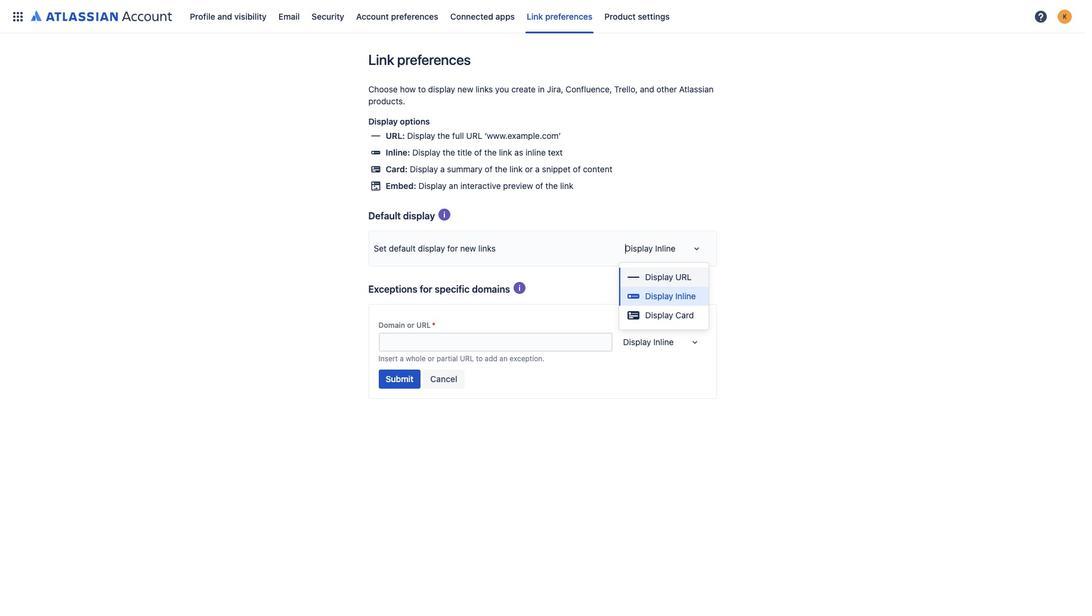 Task type: vqa. For each thing, say whether or not it's contained in the screenshot.
preferences for Account preferences link
yes



Task type: locate. For each thing, give the bounding box(es) containing it.
None text field
[[625, 243, 627, 255]]

and inside choose how to display new links you create in jira, confluence, trello, and other atlassian products.
[[640, 84, 654, 94]]

set default display for new links
[[374, 243, 496, 254]]

other
[[657, 84, 677, 94]]

for
[[447, 243, 458, 254], [420, 284, 432, 294]]

display left info inline message image
[[403, 210, 435, 221]]

2 vertical spatial display
[[418, 243, 445, 254]]

embed:
[[386, 181, 416, 191]]

2 horizontal spatial a
[[535, 164, 540, 174]]

switch to... image
[[11, 9, 25, 24]]

new up specific
[[460, 243, 476, 254]]

0 horizontal spatial a
[[400, 354, 404, 363]]

0 vertical spatial links
[[476, 84, 493, 94]]

display left card
[[645, 310, 673, 320]]

content
[[583, 164, 612, 174]]

links for display
[[476, 84, 493, 94]]

display right how
[[428, 84, 455, 94]]

display inline down 'display card'
[[623, 337, 674, 347]]

1 horizontal spatial an
[[500, 354, 508, 363]]

1 horizontal spatial and
[[640, 84, 654, 94]]

you
[[495, 84, 509, 94]]

preview
[[503, 181, 533, 191]]

card:
[[386, 164, 408, 174]]

link preferences up how
[[368, 51, 471, 68]]

display inside choose how to display new links you create in jira, confluence, trello, and other atlassian products.
[[428, 84, 455, 94]]

0 horizontal spatial or
[[407, 321, 414, 330]]

or down inline
[[525, 164, 533, 174]]

email link
[[275, 7, 303, 26]]

the up preview
[[495, 164, 507, 174]]

display inline
[[625, 243, 676, 254], [645, 291, 696, 301], [623, 337, 674, 347]]

preferences left product
[[545, 11, 593, 21]]

of right title
[[474, 147, 482, 157]]

banner
[[0, 0, 1085, 33]]

to
[[418, 84, 426, 94], [476, 354, 483, 363]]

link down snippet
[[560, 181, 573, 191]]

domain
[[379, 321, 405, 330]]

url left "*"
[[416, 321, 431, 330]]

2 horizontal spatial or
[[525, 164, 533, 174]]

inline up display url
[[655, 243, 676, 254]]

0 vertical spatial display
[[428, 84, 455, 94]]

inline down 'display card'
[[653, 337, 674, 347]]

0 horizontal spatial link preferences
[[368, 51, 471, 68]]

0 vertical spatial link preferences
[[527, 11, 593, 21]]

1 vertical spatial an
[[500, 354, 508, 363]]

preferences
[[391, 11, 438, 21], [545, 11, 593, 21], [397, 51, 471, 68]]

display up info inline message image
[[419, 181, 447, 191]]

1 vertical spatial link
[[510, 164, 523, 174]]

0 horizontal spatial and
[[217, 11, 232, 21]]

an right add
[[500, 354, 508, 363]]

an down summary
[[449, 181, 458, 191]]

display up 'display card'
[[645, 272, 673, 282]]

cancel
[[430, 374, 457, 384]]

specific
[[435, 284, 470, 294]]

0 vertical spatial inline
[[655, 243, 676, 254]]

preferences up how
[[397, 51, 471, 68]]

choose how to display new links you create in jira, confluence, trello, and other atlassian products.
[[368, 84, 714, 106]]

a right insert
[[400, 354, 404, 363]]

1 vertical spatial link preferences
[[368, 51, 471, 68]]

inline for top open "image"
[[655, 243, 676, 254]]

to right how
[[418, 84, 426, 94]]

1 vertical spatial new
[[460, 243, 476, 254]]

1 vertical spatial links
[[478, 243, 496, 254]]

inline up card
[[676, 291, 696, 301]]

or right whole
[[428, 354, 435, 363]]

url
[[466, 131, 482, 141], [676, 272, 692, 282], [416, 321, 431, 330], [460, 354, 474, 363]]

1 horizontal spatial or
[[428, 354, 435, 363]]

new inside choose how to display new links you create in jira, confluence, trello, and other atlassian products.
[[458, 84, 473, 94]]

exceptions for specific domains
[[368, 284, 510, 294]]

group containing submit
[[379, 370, 465, 389]]

the up card: display a summary of the link or a snippet of content
[[484, 147, 497, 157]]

display up display url
[[625, 243, 653, 254]]

trello,
[[614, 84, 638, 94]]

display
[[428, 84, 455, 94], [403, 210, 435, 221], [418, 243, 445, 254]]

0 horizontal spatial to
[[418, 84, 426, 94]]

manage profile menu element
[[7, 0, 1030, 33]]

a down inline
[[535, 164, 540, 174]]

0 vertical spatial link
[[499, 147, 512, 157]]

0 vertical spatial open image
[[689, 242, 704, 256]]

1 horizontal spatial to
[[476, 354, 483, 363]]

link inside manage profile menu element
[[527, 11, 543, 21]]

an
[[449, 181, 458, 191], [500, 354, 508, 363]]

a
[[440, 164, 445, 174], [535, 164, 540, 174], [400, 354, 404, 363]]

0 vertical spatial or
[[525, 164, 533, 174]]

apps
[[496, 11, 515, 21]]

*
[[432, 321, 435, 330]]

url up card
[[676, 272, 692, 282]]

the
[[438, 131, 450, 141], [443, 147, 455, 157], [484, 147, 497, 157], [495, 164, 507, 174], [545, 181, 558, 191]]

profile and visibility link
[[186, 7, 270, 26]]

to inside choose how to display new links you create in jira, confluence, trello, and other atlassian products.
[[418, 84, 426, 94]]

None field
[[380, 334, 611, 351]]

and right "profile"
[[217, 11, 232, 21]]

2 vertical spatial inline
[[653, 337, 674, 347]]

0 vertical spatial and
[[217, 11, 232, 21]]

0 vertical spatial an
[[449, 181, 458, 191]]

0 horizontal spatial for
[[420, 284, 432, 294]]

0 horizontal spatial an
[[449, 181, 458, 191]]

add
[[485, 354, 498, 363]]

link up preview
[[510, 164, 523, 174]]

link up choose
[[368, 51, 394, 68]]

set
[[374, 243, 387, 254]]

display right 'default'
[[418, 243, 445, 254]]

open image
[[689, 242, 704, 256], [688, 335, 702, 350]]

'www.example.com'
[[485, 131, 561, 141]]

0 vertical spatial link
[[527, 11, 543, 21]]

for left specific
[[420, 284, 432, 294]]

exception.
[[510, 354, 545, 363]]

new left the you
[[458, 84, 473, 94]]

link
[[499, 147, 512, 157], [510, 164, 523, 174], [560, 181, 573, 191]]

product
[[604, 11, 636, 21]]

0 vertical spatial to
[[418, 84, 426, 94]]

of
[[474, 147, 482, 157], [485, 164, 493, 174], [573, 164, 581, 174], [535, 181, 543, 191]]

display card
[[645, 310, 694, 320]]

0 vertical spatial new
[[458, 84, 473, 94]]

1 vertical spatial for
[[420, 284, 432, 294]]

preferences right account
[[391, 11, 438, 21]]

for down info inline message image
[[447, 243, 458, 254]]

1 vertical spatial display
[[403, 210, 435, 221]]

or right 'domain'
[[407, 321, 414, 330]]

and left other
[[640, 84, 654, 94]]

display inline up 'display card'
[[645, 291, 696, 301]]

as
[[514, 147, 523, 157]]

1 horizontal spatial link
[[527, 11, 543, 21]]

link
[[527, 11, 543, 21], [368, 51, 394, 68]]

help image
[[1034, 9, 1048, 24]]

group
[[379, 370, 465, 389]]

links
[[476, 84, 493, 94], [478, 243, 496, 254]]

display options
[[368, 116, 430, 126]]

new
[[458, 84, 473, 94], [460, 243, 476, 254]]

info inline message image
[[437, 208, 452, 222]]

open image down card
[[688, 335, 702, 350]]

open image up display url
[[689, 242, 704, 256]]

1 vertical spatial link
[[368, 51, 394, 68]]

link left as
[[499, 147, 512, 157]]

title
[[457, 147, 472, 157]]

1 vertical spatial open image
[[688, 335, 702, 350]]

cancel button
[[423, 370, 465, 389]]

embed: display an interactive preview of the link
[[386, 181, 573, 191]]

links up domains
[[478, 243, 496, 254]]

1 vertical spatial and
[[640, 84, 654, 94]]

links inside choose how to display new links you create in jira, confluence, trello, and other atlassian products.
[[476, 84, 493, 94]]

link preferences
[[527, 11, 593, 21], [368, 51, 471, 68]]

submit
[[386, 374, 414, 384]]

interactive
[[460, 181, 501, 191]]

links left the you
[[476, 84, 493, 94]]

link preferences inside manage profile menu element
[[527, 11, 593, 21]]

and
[[217, 11, 232, 21], [640, 84, 654, 94]]

display
[[368, 116, 398, 126], [407, 131, 435, 141], [412, 147, 440, 157], [410, 164, 438, 174], [419, 181, 447, 191], [625, 243, 653, 254], [645, 272, 673, 282], [645, 291, 673, 301], [645, 310, 673, 320], [623, 337, 651, 347]]

a left summary
[[440, 164, 445, 174]]

account
[[356, 11, 389, 21]]

options
[[400, 116, 430, 126]]

to left add
[[476, 354, 483, 363]]

0 vertical spatial for
[[447, 243, 458, 254]]

of right snippet
[[573, 164, 581, 174]]

link right apps
[[527, 11, 543, 21]]

None text field
[[623, 336, 625, 348]]

inline
[[655, 243, 676, 254], [676, 291, 696, 301], [653, 337, 674, 347]]

of up 'interactive'
[[485, 164, 493, 174]]

1 horizontal spatial link preferences
[[527, 11, 593, 21]]

1 vertical spatial to
[[476, 354, 483, 363]]

link preferences right apps
[[527, 11, 593, 21]]

account preferences link
[[353, 7, 442, 26]]

account preferences
[[356, 11, 438, 21]]

or
[[525, 164, 533, 174], [407, 321, 414, 330], [428, 354, 435, 363]]

partial
[[437, 354, 458, 363]]

display inline up display url
[[625, 243, 676, 254]]



Task type: describe. For each thing, give the bounding box(es) containing it.
the left title
[[443, 147, 455, 157]]

inline: display the title of the link as inline text
[[386, 147, 563, 157]]

default
[[389, 243, 416, 254]]

choose
[[368, 84, 398, 94]]

visibility
[[234, 11, 267, 21]]

whole
[[406, 354, 426, 363]]

the left the full at the top
[[438, 131, 450, 141]]

1 horizontal spatial for
[[447, 243, 458, 254]]

product settings
[[604, 11, 670, 21]]

display right inline:
[[412, 147, 440, 157]]

new for display
[[458, 84, 473, 94]]

url right the full at the top
[[466, 131, 482, 141]]

default
[[368, 210, 401, 221]]

display url
[[645, 272, 692, 282]]

link preferences link
[[523, 7, 596, 26]]

security link
[[308, 7, 348, 26]]

full
[[452, 131, 464, 141]]

account image
[[1058, 9, 1072, 24]]

card: display a summary of the link or a snippet of content
[[386, 164, 612, 174]]

text
[[548, 147, 563, 157]]

create
[[511, 84, 536, 94]]

1 vertical spatial or
[[407, 321, 414, 330]]

display down display url
[[645, 291, 673, 301]]

connected apps link
[[447, 7, 518, 26]]

profile
[[190, 11, 215, 21]]

insert a whole or partial url to add an exception.
[[379, 354, 545, 363]]

0 horizontal spatial link
[[368, 51, 394, 68]]

product settings link
[[601, 7, 673, 26]]

security
[[312, 11, 344, 21]]

insert
[[379, 354, 398, 363]]

1 vertical spatial inline
[[676, 291, 696, 301]]

preferences for account preferences link
[[391, 11, 438, 21]]

default display
[[368, 210, 435, 221]]

new for for
[[460, 243, 476, 254]]

link for or
[[510, 164, 523, 174]]

info inline message image
[[513, 281, 527, 295]]

2 vertical spatial link
[[560, 181, 573, 191]]

inline:
[[386, 147, 410, 157]]

url: display the full url 'www.example.com'
[[386, 131, 561, 141]]

the down snippet
[[545, 181, 558, 191]]

jira,
[[547, 84, 563, 94]]

profile and visibility
[[190, 11, 267, 21]]

url:
[[386, 131, 405, 141]]

1 horizontal spatial a
[[440, 164, 445, 174]]

summary
[[447, 164, 483, 174]]

confluence,
[[566, 84, 612, 94]]

settings
[[638, 11, 670, 21]]

atlassian
[[679, 84, 714, 94]]

display right card:
[[410, 164, 438, 174]]

url right partial
[[460, 354, 474, 363]]

in
[[538, 84, 545, 94]]

card
[[676, 310, 694, 320]]

products.
[[368, 96, 405, 106]]

inline for bottommost open "image"
[[653, 337, 674, 347]]

1 vertical spatial display inline
[[645, 291, 696, 301]]

of right preview
[[535, 181, 543, 191]]

preferences for link preferences link
[[545, 11, 593, 21]]

how
[[400, 84, 416, 94]]

connected
[[450, 11, 493, 21]]

and inside manage profile menu element
[[217, 11, 232, 21]]

links for for
[[478, 243, 496, 254]]

email
[[279, 11, 300, 21]]

display down options
[[407, 131, 435, 141]]

display up url:
[[368, 116, 398, 126]]

link for as
[[499, 147, 512, 157]]

2 vertical spatial display inline
[[623, 337, 674, 347]]

submit button
[[379, 370, 421, 389]]

2 vertical spatial or
[[428, 354, 435, 363]]

display down 'display card'
[[623, 337, 651, 347]]

snippet
[[542, 164, 571, 174]]

banner containing profile and visibility
[[0, 0, 1085, 33]]

exceptions
[[368, 284, 417, 294]]

0 vertical spatial display inline
[[625, 243, 676, 254]]

inline
[[526, 147, 546, 157]]

connected apps
[[450, 11, 515, 21]]

domains
[[472, 284, 510, 294]]

domain or url *
[[379, 321, 435, 330]]



